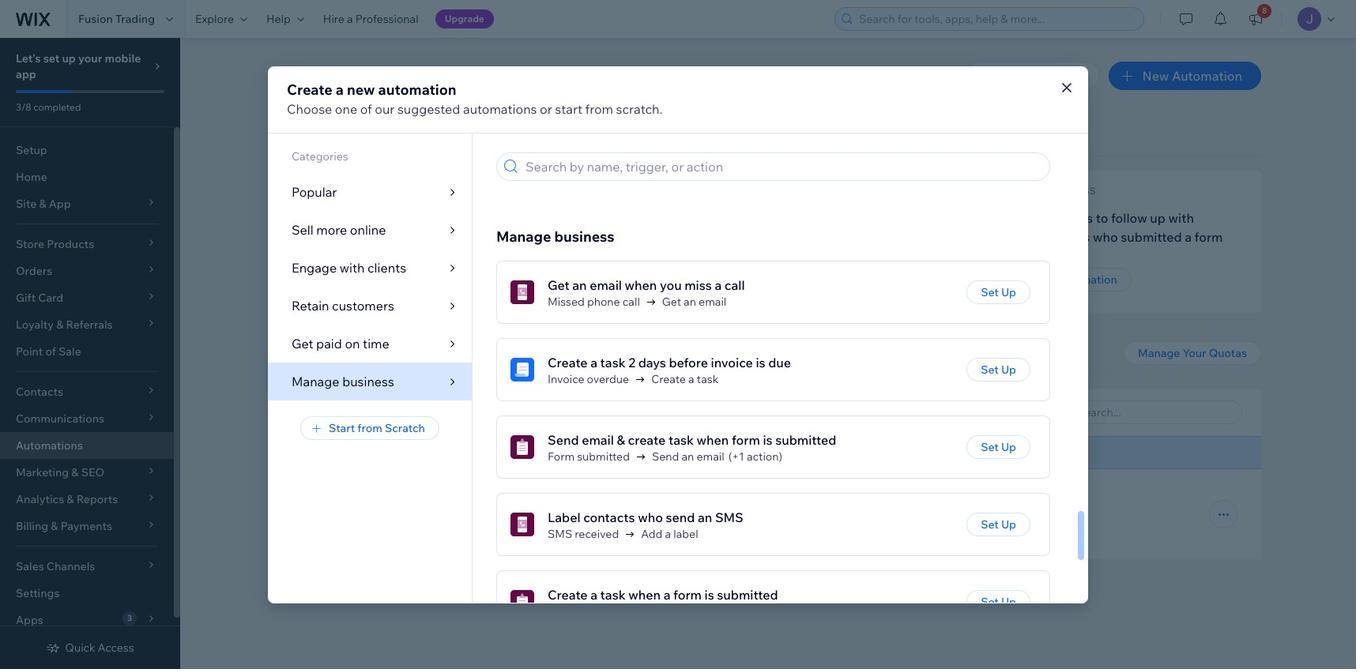 Task type: describe. For each thing, give the bounding box(es) containing it.
form inside "thank visitors via chat when they submit a form"
[[521, 229, 549, 245]]

installed for you
[[426, 404, 521, 420]]

filter button
[[974, 401, 1044, 425]]

0 horizontal spatial call
[[623, 295, 640, 309]]

upgrade
[[445, 13, 485, 25]]

for for suggested
[[353, 128, 373, 146]]

scratch.
[[616, 101, 663, 117]]

chat inside welcome new mobile app members via chat
[[260, 229, 286, 245]]

engage
[[292, 260, 337, 276]]

engage
[[432, 185, 472, 197]]

1 your from the left
[[275, 346, 306, 365]]

get an email when you miss a call
[[548, 278, 745, 294]]

by
[[340, 404, 354, 420]]

how
[[764, 273, 788, 287]]

sale
[[59, 345, 81, 359]]

automations for automations
[[16, 439, 83, 453]]

due
[[769, 355, 792, 371]]

business inside menu item
[[343, 374, 394, 389]]

thank visitors via chat when they submit a form
[[467, 210, 663, 245]]

save
[[275, 92, 304, 108]]

new inside the create a new automation choose one of our suggested automations or start from scratch.
[[347, 80, 375, 98]]

categories
[[292, 149, 348, 163]]

send
[[666, 510, 695, 526]]

hire a professional
[[323, 12, 419, 26]]

engage with clients menu item
[[268, 249, 472, 287]]

0 horizontal spatial who
[[638, 510, 663, 526]]

on
[[345, 336, 360, 352]]

send email & create task when form is submitted
[[548, 433, 837, 449]]

set for form set up button
[[981, 441, 999, 455]]

manage
[[1004, 185, 1047, 197]]

action)
[[747, 450, 783, 464]]

4 set up button from the top
[[967, 513, 1031, 537]]

tip learn how
[[718, 185, 788, 287]]

new
[[1143, 68, 1170, 84]]

members
[[180, 229, 237, 245]]

settings
[[16, 587, 60, 601]]

task for create a task 2 days before invoice is due
[[601, 355, 626, 371]]

form inside create a task when a form is submitted set up
[[674, 588, 702, 604]]

automations for automations save time and engage customers with automated emails, tasks, and more.
[[275, 62, 412, 89]]

automation inside button
[[1173, 68, 1243, 84]]

set up automation for business
[[1019, 273, 1118, 287]]

set for fourth set up button
[[981, 518, 999, 532]]

welcome new mobile app members via chat
[[180, 210, 333, 245]]

from inside the create a new automation choose one of our suggested automations or start from scratch.
[[586, 101, 614, 117]]

category image for get an email when you miss a call
[[511, 281, 535, 305]]

0 vertical spatial sms
[[716, 510, 744, 526]]

1
[[389, 407, 393, 417]]

created by you
[[289, 404, 379, 420]]

access
[[98, 641, 134, 656]]

quick access button
[[46, 641, 134, 656]]

paid
[[316, 336, 342, 352]]

5
[[530, 407, 535, 417]]

one
[[335, 101, 358, 117]]

tasks
[[1062, 210, 1094, 226]]

set up button for form
[[967, 436, 1031, 460]]

they
[[637, 210, 663, 226]]

manage business
[[1004, 185, 1097, 197]]

sms received
[[548, 528, 619, 542]]

Search by name, trigger, or action field
[[521, 153, 1045, 180]]

fusion
[[78, 12, 113, 26]]

suggested
[[398, 101, 461, 117]]

installed
[[426, 404, 477, 420]]

retain customers menu item
[[268, 287, 472, 325]]

with
[[474, 185, 499, 197]]

send for send email & create task when form is submitted
[[548, 433, 579, 449]]

automation for manage business
[[1056, 273, 1118, 287]]

task for create a task when a form is submitted set up
[[601, 588, 626, 604]]

suggested for you
[[275, 128, 401, 146]]

3/8
[[16, 101, 31, 113]]

up inside set tasks to follow up with contacts who submitted a form
[[1151, 210, 1166, 226]]

via inside welcome new mobile app members via chat
[[240, 229, 257, 245]]

engage
[[361, 92, 406, 108]]

of inside the create a new automation choose one of our suggested automations or start from scratch.
[[360, 101, 372, 117]]

automations link
[[0, 433, 174, 459]]

more.
[[675, 92, 709, 108]]

your automations
[[275, 346, 395, 365]]

category image for send email & create task when form is submitted
[[511, 436, 535, 460]]

carts
[[510, 488, 540, 504]]

tab list containing created by you
[[275, 389, 775, 437]]

sell more online
[[292, 222, 386, 238]]

yesterday
[[930, 508, 981, 522]]

scratch
[[385, 421, 425, 435]]

setup
[[16, 143, 47, 157]]

mobile inside let's set up your mobile app
[[105, 51, 141, 66]]

received
[[575, 528, 619, 542]]

set up for invoice
[[981, 363, 1017, 377]]

automation for engage with clients
[[484, 273, 546, 287]]

menu bar containing popular
[[268, 133, 472, 401]]

thank
[[467, 210, 503, 226]]

when up send an email (+1 action)
[[697, 433, 729, 449]]

hire a professional link
[[314, 0, 428, 38]]

1 vertical spatial automations
[[310, 346, 395, 365]]

hire
[[323, 12, 345, 26]]

invoice
[[711, 355, 753, 371]]

manage business inside manage business menu item
[[292, 374, 394, 389]]

create a task
[[652, 373, 719, 387]]

list containing welcome new mobile app members via chat
[[0, 171, 1262, 313]]

an for get an email
[[684, 295, 697, 309]]

set up for form
[[981, 441, 1017, 455]]

create a new automation choose one of our suggested automations or start from scratch.
[[287, 80, 663, 117]]

invoice overdue
[[548, 373, 630, 387]]

missed
[[548, 295, 585, 309]]

yesterday 04:19 pm
[[930, 508, 1032, 522]]

start
[[329, 421, 355, 435]]

create for automation
[[287, 80, 333, 98]]

label contacts who send an sms
[[548, 510, 744, 526]]

clients
[[368, 260, 407, 276]]

set for invoice's set up button
[[981, 363, 999, 377]]

recover
[[391, 488, 436, 504]]

set up automation button for business
[[1004, 268, 1132, 292]]

let's set up your mobile app
[[16, 51, 141, 81]]

1 and from the left
[[336, 92, 359, 108]]

popular
[[292, 184, 337, 200]]

completed
[[33, 101, 81, 113]]

or
[[540, 101, 553, 117]]

2
[[629, 355, 636, 371]]

set up automation button for with
[[432, 268, 560, 292]]

quotas
[[1210, 346, 1248, 361]]

customers inside menu item
[[332, 298, 394, 314]]

choose
[[287, 101, 332, 117]]

manage business menu item
[[268, 363, 472, 401]]

to for visitors
[[376, 488, 388, 504]]

create down create a task 2 days before invoice is due
[[652, 373, 686, 387]]

learn
[[732, 273, 762, 287]]

a inside the create a new automation choose one of our suggested automations or start from scratch.
[[336, 80, 344, 98]]

for for installed
[[480, 404, 496, 420]]

quick
[[65, 641, 95, 656]]

you left miss
[[660, 278, 682, 294]]

set up for a
[[981, 286, 1017, 300]]

sidebar element
[[0, 38, 180, 670]]

miss
[[685, 278, 712, 294]]

get for get an email
[[663, 295, 682, 309]]

4 set up from the top
[[981, 518, 1017, 532]]

create for when
[[548, 588, 588, 604]]

visitors for email
[[330, 488, 373, 504]]

get an email
[[663, 295, 727, 309]]

create for 2
[[548, 355, 588, 371]]

settings link
[[0, 580, 174, 607]]

start from scratch button
[[301, 416, 440, 440]]



Task type: vqa. For each thing, say whether or not it's contained in the screenshot.


Task type: locate. For each thing, give the bounding box(es) containing it.
2 category image from the top
[[511, 436, 535, 460]]

you for installed for you
[[499, 404, 521, 420]]

Search for tools, apps, help & more... field
[[855, 8, 1140, 30]]

0 horizontal spatial send
[[429, 508, 456, 523]]

email down miss
[[699, 295, 727, 309]]

1 horizontal spatial chat
[[573, 210, 599, 226]]

1 vertical spatial mobile
[[266, 210, 307, 226]]

0 horizontal spatial from
[[358, 421, 383, 435]]

submitted inside set tasks to follow up with contacts who submitted a form
[[1122, 229, 1183, 245]]

point of sale link
[[0, 338, 174, 365]]

visitors inside email visitors to recover abandoned carts send an email
[[330, 488, 373, 504]]

label
[[548, 510, 581, 526]]

via
[[553, 210, 570, 226], [240, 229, 257, 245]]

manage for manage business menu item
[[292, 374, 340, 389]]

set
[[1039, 210, 1059, 226], [446, 273, 464, 287], [1019, 273, 1036, 287], [981, 286, 999, 300], [981, 363, 999, 377], [981, 441, 999, 455], [981, 518, 999, 532], [981, 596, 999, 610]]

when inside create a task when a form is submitted set up
[[629, 588, 661, 604]]

0 vertical spatial automations
[[275, 62, 412, 89]]

0 horizontal spatial new
[[239, 210, 263, 226]]

who
[[1094, 229, 1119, 245], [638, 510, 663, 526]]

business
[[1049, 185, 1097, 197]]

0 horizontal spatial get
[[292, 336, 314, 352]]

0 horizontal spatial your
[[275, 346, 306, 365]]

manage business
[[497, 228, 615, 246], [292, 374, 394, 389]]

of left sale
[[45, 345, 56, 359]]

manage up created
[[292, 374, 340, 389]]

0 horizontal spatial set up automation
[[446, 273, 546, 287]]

list
[[0, 171, 1262, 313]]

via right the members
[[240, 229, 257, 245]]

app down popular
[[310, 210, 333, 226]]

mobile right your
[[105, 51, 141, 66]]

up inside create a task when a form is submitted set up
[[1002, 596, 1017, 610]]

1 vertical spatial send
[[652, 450, 680, 464]]

up inside let's set up your mobile app
[[62, 51, 76, 66]]

with left automated
[[474, 92, 499, 108]]

time inside menu item
[[363, 336, 390, 352]]

2 vertical spatial send
[[429, 508, 456, 523]]

clients
[[501, 185, 542, 197]]

who up add
[[638, 510, 663, 526]]

send up form
[[548, 433, 579, 449]]

for inside tab list
[[480, 404, 496, 420]]

emails,
[[570, 92, 611, 108]]

1 horizontal spatial manage business
[[497, 228, 615, 246]]

1 vertical spatial business
[[343, 374, 394, 389]]

0 vertical spatial business
[[555, 228, 615, 246]]

mobile inside welcome new mobile app members via chat
[[266, 210, 307, 226]]

category image left 'missed'
[[511, 281, 535, 305]]

0 vertical spatial visitors
[[506, 210, 550, 226]]

0 horizontal spatial sms
[[548, 528, 573, 542]]

task up overdue
[[601, 355, 626, 371]]

get for get paid on time
[[292, 336, 314, 352]]

home
[[16, 170, 47, 184]]

automations inside sidebar element
[[16, 439, 83, 453]]

set up automation down submit
[[446, 273, 546, 287]]

0 vertical spatial with
[[474, 92, 499, 108]]

label
[[674, 528, 699, 542]]

let's
[[16, 51, 41, 66]]

sms right send
[[716, 510, 744, 526]]

1 horizontal spatial from
[[586, 101, 614, 117]]

submitted inside create a task when a form is submitted set up
[[717, 588, 779, 604]]

set for a set up button
[[981, 286, 999, 300]]

1 horizontal spatial of
[[360, 101, 372, 117]]

you left 5
[[499, 404, 521, 420]]

you for created by you
[[357, 404, 379, 420]]

5 set up button from the top
[[967, 591, 1031, 615]]

abandoned
[[439, 488, 507, 504]]

with right follow
[[1169, 210, 1195, 226]]

0 horizontal spatial set up automation button
[[432, 268, 560, 292]]

0 horizontal spatial business
[[343, 374, 394, 389]]

2 your from the left
[[1183, 346, 1207, 361]]

create
[[628, 433, 666, 449]]

new automation button
[[1110, 62, 1262, 90]]

set up button for a
[[967, 281, 1031, 305]]

1 set up from the top
[[981, 286, 1017, 300]]

app down "let's"
[[16, 67, 36, 81]]

contacts up received
[[584, 510, 635, 526]]

1 horizontal spatial time
[[363, 336, 390, 352]]

set up automation button down tasks
[[1004, 268, 1132, 292]]

chat left they
[[573, 210, 599, 226]]

1 set up automation from the left
[[446, 273, 546, 287]]

with inside "menu item"
[[340, 260, 365, 276]]

2 horizontal spatial send
[[652, 450, 680, 464]]

get up 'missed'
[[548, 278, 570, 294]]

with left clients at the left of the page
[[340, 260, 365, 276]]

automation
[[378, 80, 457, 98]]

mobile down popular
[[266, 210, 307, 226]]

1 horizontal spatial up
[[1151, 210, 1166, 226]]

when left they
[[602, 210, 634, 226]]

missed phone call
[[548, 295, 640, 309]]

tasks,
[[613, 92, 647, 108]]

tab list
[[275, 389, 775, 437]]

set for set up automation button related to business
[[1019, 273, 1036, 287]]

engage with clients
[[432, 185, 542, 197]]

1 horizontal spatial sms
[[716, 510, 744, 526]]

get down "get an email when you miss a call"
[[663, 295, 682, 309]]

email for send an email (+1 action)
[[697, 450, 725, 464]]

1 horizontal spatial who
[[1094, 229, 1119, 245]]

up right the set
[[62, 51, 76, 66]]

for down 'one' on the top left of the page
[[353, 128, 373, 146]]

send for send an email (+1 action)
[[652, 450, 680, 464]]

time left 'one' on the top left of the page
[[307, 92, 333, 108]]

sell more online menu item
[[268, 211, 472, 249]]

your
[[78, 51, 102, 66]]

automation down submit
[[484, 273, 546, 287]]

0 horizontal spatial automations
[[16, 439, 83, 453]]

0 vertical spatial up
[[62, 51, 76, 66]]

email
[[590, 278, 622, 294], [699, 295, 727, 309], [582, 433, 614, 449], [697, 450, 725, 464], [474, 508, 502, 523]]

filter
[[1003, 406, 1030, 420]]

sms down the label
[[548, 528, 573, 542]]

task down before
[[697, 373, 719, 387]]

create up choose
[[287, 80, 333, 98]]

home link
[[0, 164, 174, 191]]

form
[[548, 450, 575, 464]]

2 horizontal spatial with
[[1169, 210, 1195, 226]]

start
[[555, 101, 583, 117]]

0 horizontal spatial via
[[240, 229, 257, 245]]

sms
[[716, 510, 744, 526], [548, 528, 573, 542]]

via right thank
[[553, 210, 570, 226]]

1 horizontal spatial set up automation button
[[1004, 268, 1132, 292]]

manage down thank
[[497, 228, 552, 246]]

automation down tasks
[[1056, 273, 1118, 287]]

email for get an email
[[699, 295, 727, 309]]

1 vertical spatial for
[[480, 404, 496, 420]]

1 vertical spatial from
[[358, 421, 383, 435]]

when up missed phone call
[[625, 278, 657, 294]]

task for create a task
[[697, 373, 719, 387]]

manage inside menu item
[[292, 374, 340, 389]]

0 vertical spatial who
[[1094, 229, 1119, 245]]

1 horizontal spatial for
[[480, 404, 496, 420]]

set up automation for with
[[446, 273, 546, 287]]

send an email (+1 action)
[[652, 450, 783, 464]]

professional
[[356, 12, 419, 26]]

an right send
[[698, 510, 713, 526]]

contacts
[[1039, 229, 1091, 245], [584, 510, 635, 526]]

2 horizontal spatial automation
[[1173, 68, 1243, 84]]

1 horizontal spatial customers
[[409, 92, 471, 108]]

1 vertical spatial with
[[1169, 210, 1195, 226]]

automations inside the create a new automation choose one of our suggested automations or start from scratch.
[[463, 101, 537, 117]]

0 vertical spatial contacts
[[1039, 229, 1091, 245]]

app inside let's set up your mobile app
[[16, 67, 36, 81]]

1 vertical spatial contacts
[[584, 510, 635, 526]]

of inside sidebar element
[[45, 345, 56, 359]]

2 vertical spatial with
[[340, 260, 365, 276]]

fusion trading
[[78, 12, 155, 26]]

to inside set tasks to follow up with contacts who submitted a form
[[1097, 210, 1109, 226]]

email inside email visitors to recover abandoned carts send an email
[[474, 508, 502, 523]]

up
[[466, 273, 481, 287], [1039, 273, 1054, 287], [1002, 286, 1017, 300], [1002, 363, 1017, 377], [1002, 441, 1017, 455], [1002, 518, 1017, 532], [1002, 596, 1017, 610]]

set up automation down tasks
[[1019, 273, 1118, 287]]

an for get an email when you miss a call
[[573, 278, 587, 294]]

manage your quotas
[[1139, 346, 1248, 361]]

who down follow
[[1094, 229, 1119, 245]]

form submitted
[[548, 450, 630, 464]]

to for tasks
[[1097, 210, 1109, 226]]

category image
[[432, 216, 455, 240], [511, 358, 535, 382], [511, 513, 535, 537], [511, 591, 535, 615]]

an down abandoned
[[459, 508, 471, 523]]

via inside "thank visitors via chat when they submit a form"
[[553, 210, 570, 226]]

task down received
[[601, 588, 626, 604]]

category image
[[511, 281, 535, 305], [511, 436, 535, 460]]

call down "get an email when you miss a call"
[[623, 295, 640, 309]]

1 vertical spatial app
[[310, 210, 333, 226]]

visitors down the clients
[[506, 210, 550, 226]]

chat left sell
[[260, 229, 286, 245]]

1 horizontal spatial automation
[[1056, 273, 1118, 287]]

1 horizontal spatial your
[[1183, 346, 1207, 361]]

chat inside "thank visitors via chat when they submit a form"
[[573, 210, 599, 226]]

set up automation button
[[432, 268, 560, 292], [1004, 268, 1132, 292]]

get inside menu item
[[292, 336, 314, 352]]

new up 'one' on the top left of the page
[[347, 80, 375, 98]]

contacts down tasks
[[1039, 229, 1091, 245]]

customers inside automations save time and engage customers with automated emails, tasks, and more.
[[409, 92, 471, 108]]

1 horizontal spatial manage
[[497, 228, 552, 246]]

category image inside list
[[432, 216, 455, 240]]

0 vertical spatial customers
[[409, 92, 471, 108]]

0 vertical spatial manage
[[497, 228, 552, 246]]

customers right the our
[[409, 92, 471, 108]]

0 horizontal spatial time
[[307, 92, 333, 108]]

your inside button
[[1183, 346, 1207, 361]]

task inside create a task when a form is submitted set up
[[601, 588, 626, 604]]

0 vertical spatial via
[[553, 210, 570, 226]]

call
[[725, 278, 745, 294], [623, 295, 640, 309]]

edited
[[954, 446, 988, 460]]

create inside the create a new automation choose one of our suggested automations or start from scratch.
[[287, 80, 333, 98]]

1 horizontal spatial mobile
[[266, 210, 307, 226]]

up right follow
[[1151, 210, 1166, 226]]

with inside set tasks to follow up with contacts who submitted a form
[[1169, 210, 1195, 226]]

to right tasks
[[1097, 210, 1109, 226]]

0 horizontal spatial to
[[376, 488, 388, 504]]

you up start from scratch
[[357, 404, 379, 420]]

for
[[353, 128, 373, 146], [480, 404, 496, 420]]

new inside welcome new mobile app members via chat
[[239, 210, 263, 226]]

setup link
[[0, 137, 174, 164]]

suggested
[[275, 128, 350, 146]]

1 vertical spatial is
[[763, 433, 773, 449]]

1 set up button from the top
[[967, 281, 1031, 305]]

of left the our
[[360, 101, 372, 117]]

time
[[307, 92, 333, 108], [363, 336, 390, 352]]

create down "sms received" on the bottom
[[548, 588, 588, 604]]

automations
[[463, 101, 537, 117], [310, 346, 395, 365]]

overdue
[[587, 373, 630, 387]]

0 horizontal spatial chat
[[260, 229, 286, 245]]

2 set up automation from the left
[[1019, 273, 1118, 287]]

0 vertical spatial to
[[1097, 210, 1109, 226]]

task
[[601, 355, 626, 371], [697, 373, 719, 387], [669, 433, 694, 449], [601, 588, 626, 604]]

0 horizontal spatial manage
[[292, 374, 340, 389]]

1 vertical spatial sms
[[548, 528, 573, 542]]

manage up search... field
[[1139, 346, 1181, 361]]

is for invoice
[[756, 355, 766, 371]]

time right "on"
[[363, 336, 390, 352]]

and left more.
[[650, 92, 672, 108]]

3/8 completed
[[16, 101, 81, 113]]

0 horizontal spatial for
[[353, 128, 373, 146]]

send down create
[[652, 450, 680, 464]]

3 set up button from the top
[[967, 436, 1031, 460]]

category image down 5
[[511, 436, 535, 460]]

invoice
[[548, 373, 585, 387]]

email for get an email when you miss a call
[[590, 278, 622, 294]]

before
[[669, 355, 709, 371]]

when inside "thank visitors via chat when they submit a form"
[[602, 210, 634, 226]]

is inside create a task when a form is submitted set up
[[705, 588, 715, 604]]

an up 'missed'
[[573, 278, 587, 294]]

menu bar
[[268, 133, 472, 401]]

email down send email & create task when form is submitted
[[697, 450, 725, 464]]

1 horizontal spatial send
[[548, 433, 579, 449]]

2 vertical spatial manage
[[292, 374, 340, 389]]

0 horizontal spatial up
[[62, 51, 76, 66]]

1 horizontal spatial and
[[650, 92, 672, 108]]

point of sale
[[16, 345, 81, 359]]

you for suggested for you
[[376, 128, 401, 146]]

&
[[617, 433, 626, 449]]

1 vertical spatial visitors
[[330, 488, 373, 504]]

app inside welcome new mobile app members via chat
[[310, 210, 333, 226]]

0 vertical spatial automations
[[463, 101, 537, 117]]

days
[[639, 355, 666, 371]]

our
[[375, 101, 395, 117]]

1 horizontal spatial business
[[555, 228, 615, 246]]

learn how button
[[718, 268, 802, 292]]

a inside set tasks to follow up with contacts who submitted a form
[[1185, 229, 1192, 245]]

popular menu item
[[268, 173, 472, 211]]

0 horizontal spatial with
[[340, 260, 365, 276]]

for right installed
[[480, 404, 496, 420]]

0 vertical spatial for
[[353, 128, 373, 146]]

time inside automations save time and engage customers with automated emails, tasks, and more.
[[307, 92, 333, 108]]

who inside set tasks to follow up with contacts who submitted a form
[[1094, 229, 1119, 245]]

automation right new
[[1173, 68, 1243, 84]]

0 vertical spatial chat
[[573, 210, 599, 226]]

form inside set tasks to follow up with contacts who submitted a form
[[1195, 229, 1224, 245]]

your
[[275, 346, 306, 365], [1183, 346, 1207, 361]]

1 vertical spatial of
[[45, 345, 56, 359]]

an inside email visitors to recover abandoned carts send an email
[[459, 508, 471, 523]]

contacts inside set tasks to follow up with contacts who submitted a form
[[1039, 229, 1091, 245]]

business up missed phone call
[[555, 228, 615, 246]]

send down recover
[[429, 508, 456, 523]]

and left 'engage'
[[336, 92, 359, 108]]

2 vertical spatial get
[[292, 336, 314, 352]]

1 vertical spatial via
[[240, 229, 257, 245]]

set inside create a task when a form is submitted set up
[[981, 596, 999, 610]]

1 vertical spatial new
[[239, 210, 263, 226]]

email
[[294, 488, 327, 504]]

your left 'quotas'
[[1183, 346, 1207, 361]]

up
[[62, 51, 76, 66], [1151, 210, 1166, 226]]

1 vertical spatial manage
[[1139, 346, 1181, 361]]

automations inside automations save time and engage customers with automated emails, tasks, and more.
[[275, 62, 412, 89]]

3 set up from the top
[[981, 441, 1017, 455]]

0 horizontal spatial contacts
[[584, 510, 635, 526]]

with
[[474, 92, 499, 108], [1169, 210, 1195, 226], [340, 260, 365, 276]]

visitors
[[506, 210, 550, 226], [330, 488, 373, 504]]

create up invoice
[[548, 355, 588, 371]]

1 horizontal spatial new
[[347, 80, 375, 98]]

to left recover
[[376, 488, 388, 504]]

0 horizontal spatial customers
[[332, 298, 394, 314]]

from inside "button"
[[358, 421, 383, 435]]

an for send an email (+1 action)
[[682, 450, 695, 464]]

0 vertical spatial call
[[725, 278, 745, 294]]

0 vertical spatial from
[[586, 101, 614, 117]]

email down abandoned
[[474, 508, 502, 523]]

0 vertical spatial new
[[347, 80, 375, 98]]

an down miss
[[684, 295, 697, 309]]

is for form
[[763, 433, 773, 449]]

1 category image from the top
[[511, 281, 535, 305]]

task right create
[[669, 433, 694, 449]]

send inside email visitors to recover abandoned carts send an email
[[429, 508, 456, 523]]

trading
[[115, 12, 155, 26]]

new right welcome
[[239, 210, 263, 226]]

1 vertical spatial up
[[1151, 210, 1166, 226]]

manage inside button
[[1139, 346, 1181, 361]]

email visitors to recover abandoned carts send an email
[[294, 488, 540, 523]]

manage business down your automations
[[292, 374, 394, 389]]

automated
[[502, 92, 567, 108]]

more
[[317, 222, 347, 238]]

(+1
[[729, 450, 745, 464]]

automations
[[275, 62, 412, 89], [16, 439, 83, 453]]

create a task 2 days before invoice is due
[[548, 355, 792, 371]]

set inside set tasks to follow up with contacts who submitted a form
[[1039, 210, 1059, 226]]

0 vertical spatial app
[[16, 67, 36, 81]]

create inside create a task when a form is submitted set up
[[548, 588, 588, 604]]

get for get an email when you miss a call
[[548, 278, 570, 294]]

point
[[16, 345, 43, 359]]

visitors inside "thank visitors via chat when they submit a form"
[[506, 210, 550, 226]]

get left 'paid'
[[292, 336, 314, 352]]

0 vertical spatial is
[[756, 355, 766, 371]]

0 horizontal spatial manage business
[[292, 374, 394, 389]]

sell
[[292, 222, 314, 238]]

1 vertical spatial to
[[376, 488, 388, 504]]

email up phone
[[590, 278, 622, 294]]

1 vertical spatial chat
[[260, 229, 286, 245]]

business up by
[[343, 374, 394, 389]]

visitors for thank
[[506, 210, 550, 226]]

status
[[741, 446, 774, 460]]

1 horizontal spatial get
[[548, 278, 570, 294]]

2 set up from the top
[[981, 363, 1017, 377]]

set for set up automation button associated with with
[[446, 273, 464, 287]]

0 horizontal spatial of
[[45, 345, 56, 359]]

0 horizontal spatial app
[[16, 67, 36, 81]]

set up button for invoice
[[967, 358, 1031, 382]]

1 set up automation button from the left
[[432, 268, 560, 292]]

2 set up automation button from the left
[[1004, 268, 1132, 292]]

set up automation button down submit
[[432, 268, 560, 292]]

an down send email & create task when form is submitted
[[682, 450, 695, 464]]

1 horizontal spatial set up automation
[[1019, 273, 1118, 287]]

create a task when a form is submitted set up
[[548, 588, 1017, 610]]

last edited
[[930, 446, 988, 460]]

2 and from the left
[[650, 92, 672, 108]]

you down the our
[[376, 128, 401, 146]]

to
[[1097, 210, 1109, 226], [376, 488, 388, 504]]

a inside "thank visitors via chat when they submit a form"
[[511, 229, 518, 245]]

customers up get paid on time menu item
[[332, 298, 394, 314]]

2 horizontal spatial get
[[663, 295, 682, 309]]

1 horizontal spatial call
[[725, 278, 745, 294]]

Search... field
[[1073, 402, 1238, 424]]

email up form submitted at left bottom
[[582, 433, 614, 449]]

1 vertical spatial automations
[[16, 439, 83, 453]]

last
[[930, 446, 952, 460]]

1 horizontal spatial with
[[474, 92, 499, 108]]

1 vertical spatial call
[[623, 295, 640, 309]]

manage business down the clients
[[497, 228, 615, 246]]

with inside automations save time and engage customers with automated emails, tasks, and more.
[[474, 92, 499, 108]]

help
[[266, 12, 291, 26]]

phone
[[587, 295, 621, 309]]

1 vertical spatial manage business
[[292, 374, 394, 389]]

visitors right email
[[330, 488, 373, 504]]

1 vertical spatial who
[[638, 510, 663, 526]]

your left 'paid'
[[275, 346, 306, 365]]

1 horizontal spatial automations
[[275, 62, 412, 89]]

0 horizontal spatial mobile
[[105, 51, 141, 66]]

manage for manage your quotas button
[[1139, 346, 1181, 361]]

0 vertical spatial get
[[548, 278, 570, 294]]

call right miss
[[725, 278, 745, 294]]

when down add
[[629, 588, 661, 604]]

send
[[548, 433, 579, 449], [652, 450, 680, 464], [429, 508, 456, 523]]

to inside email visitors to recover abandoned carts send an email
[[376, 488, 388, 504]]

get paid on time menu item
[[268, 325, 472, 363]]

2 set up button from the top
[[967, 358, 1031, 382]]



